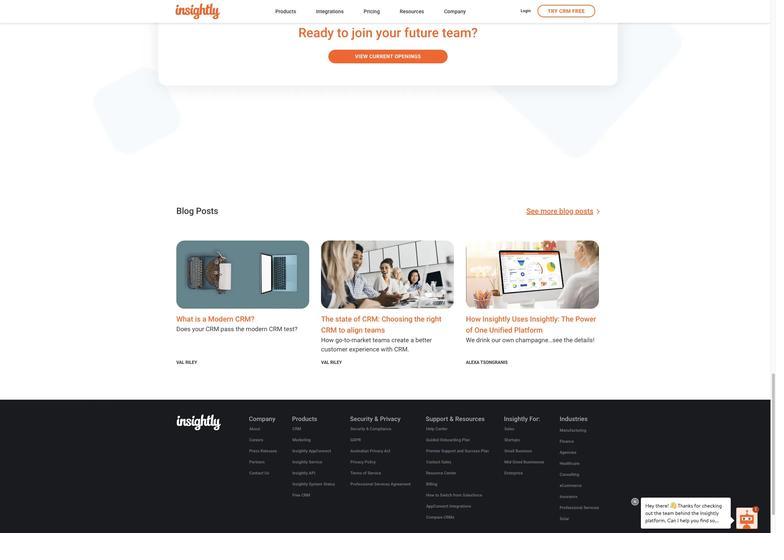 Task type: describe. For each thing, give the bounding box(es) containing it.
consulting link
[[560, 471, 580, 479]]

crm.
[[394, 345, 410, 353]]

contact us
[[249, 471, 269, 476]]

professional for professional services agreement
[[351, 482, 374, 487]]

services for professional services agreement
[[375, 482, 390, 487]]

professional for professional services
[[560, 505, 583, 510]]

riley for to
[[330, 360, 342, 365]]

login link
[[521, 8, 531, 15]]

policy
[[365, 460, 376, 464]]

blog posts
[[176, 206, 218, 216]]

to for how
[[436, 493, 439, 498]]

professional services agreement
[[351, 482, 411, 487]]

marketing
[[293, 438, 311, 442]]

security for security & privacy
[[350, 415, 373, 422]]

billing link
[[426, 480, 438, 488]]

status
[[324, 482, 335, 487]]

insightly appconnect
[[293, 449, 331, 453]]

1 vertical spatial products
[[292, 415, 318, 422]]

ecommerce
[[560, 483, 582, 488]]

the inside how insightly uses insightly: the power of one unified platform we drink our own champagne…see the details!
[[562, 315, 574, 323]]

ecommerce link
[[560, 482, 582, 490]]

plan inside guided onboarding plan link
[[462, 438, 470, 442]]

join
[[352, 25, 373, 40]]

center for resource center
[[444, 471, 457, 476]]

posts
[[196, 206, 218, 216]]

insightly system status
[[293, 482, 335, 487]]

privacy policy
[[351, 460, 376, 464]]

unified
[[490, 326, 513, 334]]

contact for contact sales
[[426, 460, 441, 464]]

help center
[[426, 427, 448, 431]]

your inside what is a modern crm? does your crm pass the modern crm test?
[[192, 325, 204, 333]]

more
[[541, 207, 558, 215]]

1 horizontal spatial resources
[[456, 415, 485, 422]]

try
[[548, 8, 558, 14]]

crm down the what is a modern crm? link
[[206, 325, 219, 333]]

resource center
[[426, 471, 457, 476]]

crm link
[[292, 425, 302, 433]]

go-
[[336, 336, 344, 344]]

crm:
[[362, 315, 380, 323]]

own
[[503, 336, 514, 344]]

align
[[347, 326, 363, 334]]

contact for contact us
[[249, 471, 264, 476]]

ready
[[299, 25, 334, 40]]

what is a modern crm? does your crm pass the modern crm test?
[[176, 315, 298, 333]]

services for professional services
[[584, 505, 599, 510]]

is
[[195, 315, 201, 323]]

test?
[[284, 325, 298, 333]]

small
[[505, 449, 515, 453]]

insightly for:
[[504, 415, 541, 422]]

press releases
[[249, 449, 277, 453]]

press releases link
[[249, 447, 278, 455]]

professional services agreement link
[[350, 480, 411, 488]]

marketing link
[[292, 436, 311, 444]]

0 vertical spatial teams
[[365, 326, 385, 334]]

onboarding
[[440, 438, 461, 442]]

ready to join your future team?
[[299, 25, 478, 40]]

careers
[[249, 438, 264, 442]]

crm inside the state of crm: choosing the right crm to align teams how go-to-market teams create a better customer experience with crm.
[[321, 326, 337, 334]]

pricing link
[[364, 7, 380, 17]]

finance link
[[560, 438, 575, 446]]

to inside the state of crm: choosing the right crm to align teams how go-to-market teams create a better customer experience with crm.
[[339, 326, 345, 334]]

does
[[176, 325, 191, 333]]

0 horizontal spatial integrations
[[316, 8, 344, 14]]

of inside the state of crm: choosing the right crm to align teams how go-to-market teams create a better customer experience with crm.
[[354, 315, 361, 323]]

security & compliance link
[[350, 425, 392, 433]]

view current openings link
[[329, 50, 448, 63]]

drink
[[477, 336, 490, 344]]

riley for pass
[[186, 360, 197, 365]]

products link
[[276, 7, 296, 17]]

how to switch from salesforce link
[[426, 491, 483, 499]]

the inside the state of crm: choosing the right crm to align teams how go-to-market teams create a better customer experience with crm.
[[415, 315, 425, 323]]

service inside "link"
[[368, 471, 381, 476]]

agreement
[[391, 482, 411, 487]]

insightly for insightly appconnect
[[293, 449, 308, 453]]

0 vertical spatial products
[[276, 8, 296, 14]]

one
[[475, 326, 488, 334]]

0 vertical spatial service
[[309, 460, 322, 464]]

company link
[[444, 7, 466, 17]]

better
[[416, 336, 432, 344]]

0 vertical spatial sales
[[505, 427, 515, 431]]

the inside what is a modern crm? does your crm pass the modern crm test?
[[236, 325, 245, 333]]

resource
[[426, 471, 443, 476]]

security for security & compliance
[[351, 427, 365, 431]]

insightly logo image for the top insightly logo 'link'
[[176, 3, 220, 19]]

val riley for the state of crm: choosing the right crm to align teams
[[321, 360, 342, 365]]

about link
[[249, 425, 261, 433]]

compare crms link
[[426, 513, 455, 522]]

small business
[[505, 449, 533, 453]]

compare
[[426, 515, 443, 520]]

0 horizontal spatial free
[[293, 493, 301, 498]]

australian
[[351, 449, 369, 453]]

what is a modern crm? link
[[176, 315, 255, 323]]

privacy inside "link"
[[370, 449, 383, 453]]

solar
[[560, 516, 569, 521]]

crm left test?
[[269, 325, 283, 333]]

how insightly uses insightly: the power of one unified platform link
[[466, 315, 597, 334]]

1 vertical spatial sales
[[442, 460, 452, 464]]

help
[[426, 427, 435, 431]]

insurance link
[[560, 493, 578, 501]]

pricing
[[364, 8, 380, 14]]

a inside what is a modern crm? does your crm pass the modern crm test?
[[203, 315, 206, 323]]

current
[[370, 54, 393, 59]]

1 vertical spatial insightly logo link
[[177, 414, 221, 432]]

free crm
[[293, 493, 310, 498]]

compare crms
[[426, 515, 455, 520]]

2 vertical spatial privacy
[[351, 460, 364, 464]]

salesforce
[[463, 493, 482, 498]]

security & privacy
[[350, 415, 401, 422]]

careers link
[[249, 436, 264, 444]]

& for resources
[[450, 415, 454, 422]]

enterprise
[[505, 471, 523, 476]]

see more blog posts link
[[527, 207, 600, 215]]

manufacturing link
[[560, 427, 587, 435]]

we
[[466, 336, 475, 344]]

solar link
[[560, 515, 570, 523]]



Task type: locate. For each thing, give the bounding box(es) containing it.
terms
[[351, 471, 362, 476]]

startups link
[[504, 436, 521, 444]]

the inside the state of crm: choosing the right crm to align teams how go-to-market teams create a better customer experience with crm.
[[321, 315, 334, 323]]

to left switch
[[436, 493, 439, 498]]

experience
[[349, 345, 380, 353]]

1 horizontal spatial plan
[[481, 449, 489, 453]]

1 horizontal spatial service
[[368, 471, 381, 476]]

integrations down from
[[450, 504, 472, 509]]

of up we
[[466, 326, 473, 334]]

1 horizontal spatial val
[[321, 360, 329, 365]]

& up compliance
[[375, 415, 379, 422]]

0 horizontal spatial of
[[354, 315, 361, 323]]

val riley down does
[[176, 360, 197, 365]]

sales
[[505, 427, 515, 431], [442, 460, 452, 464]]

agencies
[[560, 450, 577, 455]]

tsongranis
[[481, 360, 508, 365]]

0 vertical spatial company
[[444, 8, 466, 14]]

insightly for insightly api
[[293, 471, 308, 476]]

0 horizontal spatial a
[[203, 315, 206, 323]]

premier support and success plan
[[426, 449, 489, 453]]

to
[[337, 25, 349, 40], [339, 326, 345, 334], [436, 493, 439, 498]]

val riley
[[176, 360, 197, 365], [321, 360, 342, 365]]

contact down premier
[[426, 460, 441, 464]]

industries link
[[560, 415, 588, 423]]

sales link
[[504, 425, 515, 433]]

plan up 'and'
[[462, 438, 470, 442]]

how for to
[[426, 493, 435, 498]]

center right help
[[436, 427, 448, 431]]

1 vertical spatial a
[[411, 336, 414, 344]]

1 vertical spatial appconnect
[[426, 504, 449, 509]]

to left join
[[337, 25, 349, 40]]

1 vertical spatial plan
[[481, 449, 489, 453]]

1 vertical spatial security
[[351, 427, 365, 431]]

how
[[466, 315, 481, 323], [321, 336, 334, 344], [426, 493, 435, 498]]

1 horizontal spatial val riley
[[321, 360, 342, 365]]

val down does
[[176, 360, 185, 365]]

the inside how insightly uses insightly: the power of one unified platform we drink our own champagne…see the details!
[[564, 336, 573, 344]]

power
[[576, 315, 597, 323]]

contact us link
[[249, 469, 270, 477]]

2 val riley from the left
[[321, 360, 342, 365]]

free right try
[[573, 8, 585, 14]]

0 horizontal spatial val
[[176, 360, 185, 365]]

0 vertical spatial insightly logo image
[[176, 3, 220, 19]]

healthcare link
[[560, 460, 580, 468]]

0 vertical spatial security
[[350, 415, 373, 422]]

appconnect up compare
[[426, 504, 449, 509]]

1 vertical spatial service
[[368, 471, 381, 476]]

professional down terms of service "link" at left
[[351, 482, 374, 487]]

support up help center
[[426, 415, 448, 422]]

1 vertical spatial support
[[442, 449, 456, 453]]

resources up future
[[400, 8, 424, 14]]

0 vertical spatial free
[[573, 8, 585, 14]]

1 horizontal spatial how
[[426, 493, 435, 498]]

2 vertical spatial the
[[564, 336, 573, 344]]

0 horizontal spatial riley
[[186, 360, 197, 365]]

riley down the customer
[[330, 360, 342, 365]]

privacy up compliance
[[380, 415, 401, 422]]

how insightly uses insightly: the power of one unified platform we drink our own champagne…see the details!
[[466, 315, 597, 344]]

integrations up ready
[[316, 8, 344, 14]]

0 vertical spatial professional
[[351, 482, 374, 487]]

about
[[249, 427, 260, 431]]

openings
[[395, 54, 421, 59]]

insightly up sales link
[[504, 415, 528, 422]]

1 horizontal spatial appconnect
[[426, 504, 449, 509]]

try crm free
[[548, 8, 585, 14]]

insightly up insightly api
[[293, 460, 308, 464]]

1 horizontal spatial of
[[363, 471, 367, 476]]

0 vertical spatial how
[[466, 315, 481, 323]]

2 horizontal spatial of
[[466, 326, 473, 334]]

billing
[[426, 482, 438, 487]]

val for the state of crm: choosing the right crm to align teams
[[321, 360, 329, 365]]

1 horizontal spatial your
[[376, 25, 401, 40]]

0 vertical spatial privacy
[[380, 415, 401, 422]]

a
[[203, 315, 206, 323], [411, 336, 414, 344]]

1 the from the left
[[321, 315, 334, 323]]

integrations link
[[316, 7, 344, 17]]

insightly service link
[[292, 458, 323, 466]]

1 horizontal spatial sales
[[505, 427, 515, 431]]

crm inside button
[[560, 8, 571, 14]]

plan inside premier support and success plan link
[[481, 449, 489, 453]]

switch
[[440, 493, 452, 498]]

crm up go-
[[321, 326, 337, 334]]

a left better
[[411, 336, 414, 344]]

your up view current openings link
[[376, 25, 401, 40]]

the state of crm: choosing the right crm to align teams link
[[321, 315, 442, 334]]

0 horizontal spatial contact
[[249, 471, 264, 476]]

0 vertical spatial to
[[337, 25, 349, 40]]

of inside how insightly uses insightly: the power of one unified platform we drink our own champagne…see the details!
[[466, 326, 473, 334]]

0 horizontal spatial the
[[236, 325, 245, 333]]

0 horizontal spatial services
[[375, 482, 390, 487]]

to up go-
[[339, 326, 345, 334]]

1 vertical spatial of
[[466, 326, 473, 334]]

platform
[[515, 326, 543, 334]]

crm right try
[[560, 8, 571, 14]]

teams down crm:
[[365, 326, 385, 334]]

2 vertical spatial of
[[363, 471, 367, 476]]

company up about
[[249, 415, 276, 422]]

to-
[[344, 336, 352, 344]]

1 horizontal spatial &
[[375, 415, 379, 422]]

1 vertical spatial how
[[321, 336, 334, 344]]

your down 'is'
[[192, 325, 204, 333]]

1 vertical spatial insightly logo image
[[177, 414, 221, 430]]

insightly left api on the bottom of page
[[293, 471, 308, 476]]

customer
[[321, 345, 348, 353]]

a right 'is'
[[203, 315, 206, 323]]

0 horizontal spatial professional
[[351, 482, 374, 487]]

help center link
[[426, 425, 448, 433]]

consulting
[[560, 472, 580, 477]]

riley down does
[[186, 360, 197, 365]]

crm down insightly system status link
[[302, 493, 310, 498]]

free inside button
[[573, 8, 585, 14]]

2 riley from the left
[[330, 360, 342, 365]]

of right terms
[[363, 471, 367, 476]]

the left state on the bottom of page
[[321, 315, 334, 323]]

sized
[[513, 460, 523, 464]]

1 vertical spatial center
[[444, 471, 457, 476]]

how up one
[[466, 315, 481, 323]]

healthcare
[[560, 461, 580, 466]]

service
[[309, 460, 322, 464], [368, 471, 381, 476]]

1 vertical spatial integrations
[[450, 504, 472, 509]]

0 horizontal spatial company
[[249, 415, 276, 422]]

champagne…see
[[516, 336, 563, 344]]

val down the customer
[[321, 360, 329, 365]]

val riley for what is a modern crm?
[[176, 360, 197, 365]]

0 horizontal spatial appconnect
[[309, 449, 331, 453]]

team?
[[442, 25, 478, 40]]

pass
[[221, 325, 234, 333]]

resources up onboarding
[[456, 415, 485, 422]]

1 horizontal spatial riley
[[330, 360, 342, 365]]

security up gdpr
[[351, 427, 365, 431]]

finance
[[560, 439, 574, 444]]

gdpr link
[[350, 436, 362, 444]]

guided
[[426, 438, 439, 442]]

1 horizontal spatial company
[[444, 8, 466, 14]]

typewriter and laptop together. image
[[176, 240, 310, 309]]

appconnect up "insightly service"
[[309, 449, 331, 453]]

& for privacy
[[375, 415, 379, 422]]

val for what is a modern crm?
[[176, 360, 185, 365]]

terms of service
[[351, 471, 381, 476]]

0 vertical spatial resources
[[400, 8, 424, 14]]

plan
[[462, 438, 470, 442], [481, 449, 489, 453]]

0 vertical spatial contact
[[426, 460, 441, 464]]

0 horizontal spatial service
[[309, 460, 322, 464]]

0 vertical spatial the
[[415, 315, 425, 323]]

insightly up free crm
[[293, 482, 308, 487]]

sales up startups
[[505, 427, 515, 431]]

0 vertical spatial integrations
[[316, 8, 344, 14]]

professional services link
[[560, 504, 600, 512]]

alexa tsongranis
[[466, 360, 508, 365]]

enterprise link
[[504, 469, 524, 477]]

the left right
[[415, 315, 425, 323]]

1 horizontal spatial professional
[[560, 505, 583, 510]]

how down billing link
[[426, 493, 435, 498]]

the down crm?
[[236, 325, 245, 333]]

1 vertical spatial company
[[249, 415, 276, 422]]

teams up with
[[373, 336, 390, 344]]

gdpr
[[351, 438, 361, 442]]

contact sales
[[426, 460, 452, 464]]

service down policy
[[368, 471, 381, 476]]

1 horizontal spatial contact
[[426, 460, 441, 464]]

2 val from the left
[[321, 360, 329, 365]]

1 vertical spatial to
[[339, 326, 345, 334]]

0 vertical spatial center
[[436, 427, 448, 431]]

1 horizontal spatial integrations
[[450, 504, 472, 509]]

security up security & compliance
[[350, 415, 373, 422]]

0 vertical spatial plan
[[462, 438, 470, 442]]

insightly up unified
[[483, 315, 511, 323]]

center for help center
[[436, 427, 448, 431]]

insightly logo image
[[176, 3, 220, 19], [177, 414, 221, 430]]

0 vertical spatial services
[[375, 482, 390, 487]]

how inside the state of crm: choosing the right crm to align teams how go-to-market teams create a better customer experience with crm.
[[321, 336, 334, 344]]

crm up marketing
[[293, 427, 301, 431]]

crm?
[[235, 315, 255, 323]]

choosing
[[382, 315, 413, 323]]

state
[[336, 315, 352, 323]]

align teams ebook feature insightly blog image
[[321, 240, 454, 309]]

insightly logo image for the bottommost insightly logo 'link'
[[177, 414, 221, 430]]

& up onboarding
[[450, 415, 454, 422]]

1 horizontal spatial a
[[411, 336, 414, 344]]

insightly for insightly system status
[[293, 482, 308, 487]]

guided onboarding plan link
[[426, 436, 471, 444]]

0 vertical spatial insightly logo link
[[176, 3, 264, 19]]

plan right success
[[481, 449, 489, 453]]

press
[[249, 449, 260, 453]]

2 vertical spatial how
[[426, 493, 435, 498]]

insightly inside how insightly uses insightly: the power of one unified platform we drink our own champagne…see the details!
[[483, 315, 511, 323]]

view
[[355, 54, 368, 59]]

of up align
[[354, 315, 361, 323]]

0 horizontal spatial &
[[366, 427, 369, 431]]

blog
[[560, 207, 574, 215]]

0 vertical spatial appconnect
[[309, 449, 331, 453]]

see more blog posts
[[527, 207, 594, 215]]

to for ready
[[337, 25, 349, 40]]

insightly:
[[530, 315, 560, 323]]

1 horizontal spatial the
[[415, 315, 425, 323]]

0 horizontal spatial how
[[321, 336, 334, 344]]

how for insightly
[[466, 315, 481, 323]]

0 horizontal spatial resources
[[400, 8, 424, 14]]

startups
[[505, 438, 520, 442]]

releases
[[261, 449, 277, 453]]

1 val riley from the left
[[176, 360, 197, 365]]

the left details!
[[564, 336, 573, 344]]

mid-
[[505, 460, 513, 464]]

uses
[[512, 315, 529, 323]]

see
[[527, 207, 539, 215]]

with
[[381, 345, 393, 353]]

riley
[[186, 360, 197, 365], [330, 360, 342, 365]]

val riley down the customer
[[321, 360, 342, 365]]

& down security & privacy on the bottom of the page
[[366, 427, 369, 431]]

1 val from the left
[[176, 360, 185, 365]]

small business link
[[504, 447, 533, 455]]

1 vertical spatial contact
[[249, 471, 264, 476]]

1 vertical spatial teams
[[373, 336, 390, 344]]

contact left the us
[[249, 471, 264, 476]]

1 vertical spatial resources
[[456, 415, 485, 422]]

insurance
[[560, 494, 578, 499]]

0 vertical spatial a
[[203, 315, 206, 323]]

0 vertical spatial support
[[426, 415, 448, 422]]

right
[[427, 315, 442, 323]]

2 horizontal spatial how
[[466, 315, 481, 323]]

view of user of insightly crm. image
[[466, 240, 599, 309]]

0 horizontal spatial the
[[321, 315, 334, 323]]

2 vertical spatial to
[[436, 493, 439, 498]]

0 vertical spatial your
[[376, 25, 401, 40]]

success
[[465, 449, 480, 453]]

premier
[[426, 449, 441, 453]]

the state of crm: choosing the right crm to align teams how go-to-market teams create a better customer experience with crm.
[[321, 315, 442, 353]]

act
[[384, 449, 391, 453]]

contact
[[426, 460, 441, 464], [249, 471, 264, 476]]

posts
[[576, 207, 594, 215]]

company up team?
[[444, 8, 466, 14]]

0 vertical spatial of
[[354, 315, 361, 323]]

2 the from the left
[[562, 315, 574, 323]]

1 vertical spatial professional
[[560, 505, 583, 510]]

1 vertical spatial services
[[584, 505, 599, 510]]

service down insightly appconnect link
[[309, 460, 322, 464]]

1 vertical spatial your
[[192, 325, 204, 333]]

sales up resource center
[[442, 460, 452, 464]]

how inside how insightly uses insightly: the power of one unified platform we drink our own champagne…see the details!
[[466, 315, 481, 323]]

1 vertical spatial free
[[293, 493, 301, 498]]

professional down insurance link
[[560, 505, 583, 510]]

1 riley from the left
[[186, 360, 197, 365]]

support down guided onboarding plan link
[[442, 449, 456, 453]]

try crm free link
[[538, 5, 596, 17]]

login
[[521, 9, 531, 13]]

free
[[573, 8, 585, 14], [293, 493, 301, 498]]

insightly down marketing link
[[293, 449, 308, 453]]

privacy up terms
[[351, 460, 364, 464]]

modern
[[246, 325, 268, 333]]

for:
[[530, 415, 541, 422]]

1 vertical spatial the
[[236, 325, 245, 333]]

insightly for insightly service
[[293, 460, 308, 464]]

the left power at the bottom right of page
[[562, 315, 574, 323]]

& for compliance
[[366, 427, 369, 431]]

of inside "link"
[[363, 471, 367, 476]]

2 horizontal spatial the
[[564, 336, 573, 344]]

0 horizontal spatial plan
[[462, 438, 470, 442]]

0 horizontal spatial val riley
[[176, 360, 197, 365]]

center right resource in the bottom right of the page
[[444, 471, 457, 476]]

try crm free button
[[538, 5, 596, 17]]

insightly for insightly for:
[[504, 415, 528, 422]]

1 horizontal spatial free
[[573, 8, 585, 14]]

2 horizontal spatial &
[[450, 415, 454, 422]]

1 horizontal spatial services
[[584, 505, 599, 510]]

free down insightly system status link
[[293, 493, 301, 498]]

1 horizontal spatial the
[[562, 315, 574, 323]]

1 vertical spatial privacy
[[370, 449, 383, 453]]

0 horizontal spatial your
[[192, 325, 204, 333]]

privacy left the act
[[370, 449, 383, 453]]

how up the customer
[[321, 336, 334, 344]]

a inside the state of crm: choosing the right crm to align teams how go-to-market teams create a better customer experience with crm.
[[411, 336, 414, 344]]

val
[[176, 360, 185, 365], [321, 360, 329, 365]]

0 horizontal spatial sales
[[442, 460, 452, 464]]



Task type: vqa. For each thing, say whether or not it's contained in the screenshot.
Sep
no



